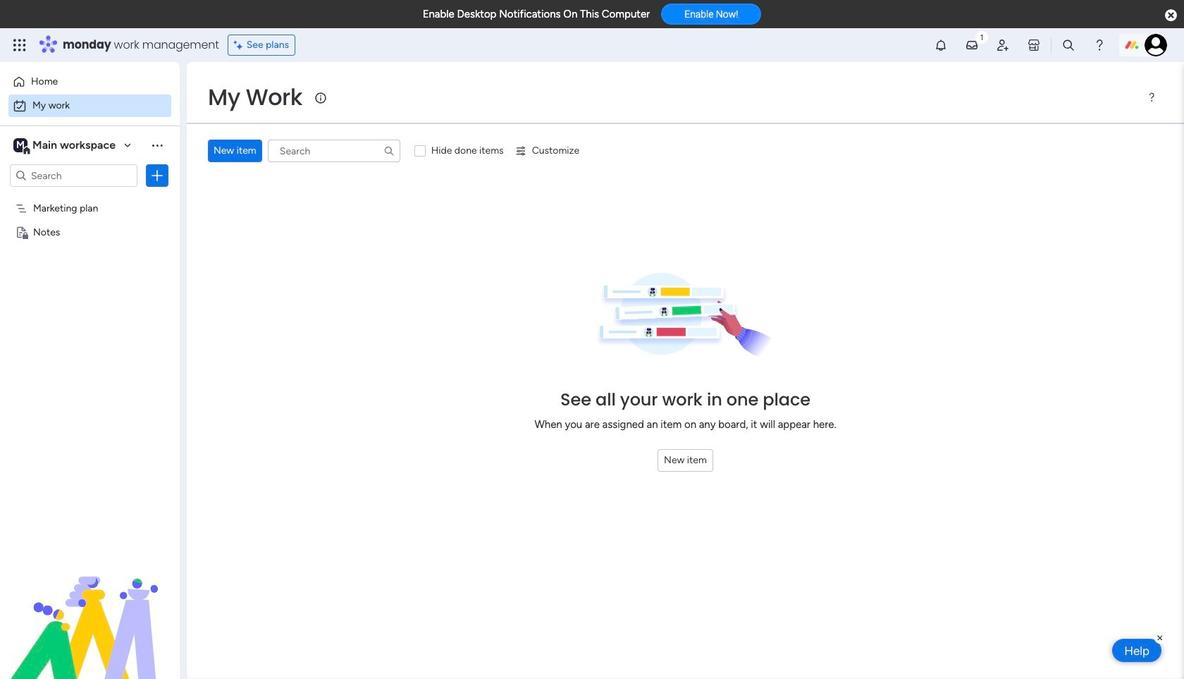 Task type: locate. For each thing, give the bounding box(es) containing it.
search everything image
[[1062, 38, 1076, 52]]

kendall parks image
[[1145, 34, 1168, 56]]

invite members image
[[996, 38, 1011, 52]]

2 vertical spatial option
[[0, 195, 180, 198]]

workspace selection element
[[13, 137, 118, 155]]

dapulse close image
[[1166, 8, 1178, 23]]

option
[[8, 71, 171, 93], [8, 94, 171, 117], [0, 195, 180, 198]]

lottie animation image
[[0, 537, 180, 679]]

see plans image
[[234, 37, 247, 53]]

menu image
[[1147, 92, 1158, 103]]

welcome to my work feature image image
[[597, 273, 775, 359]]

lottie animation element
[[0, 537, 180, 679]]

select product image
[[13, 38, 27, 52]]

Filter dashboard by text search field
[[268, 140, 400, 162]]

help image
[[1093, 38, 1107, 52]]

None search field
[[268, 140, 400, 162]]

list box
[[0, 193, 180, 434]]

private board image
[[15, 225, 28, 238]]

notifications image
[[934, 38, 949, 52]]



Task type: describe. For each thing, give the bounding box(es) containing it.
monday marketplace image
[[1027, 38, 1042, 52]]

1 image
[[976, 29, 989, 45]]

workspace image
[[13, 138, 28, 153]]

0 vertical spatial option
[[8, 71, 171, 93]]

update feed image
[[965, 38, 980, 52]]

options image
[[150, 169, 164, 183]]

Search in workspace field
[[30, 167, 118, 184]]

workspace options image
[[150, 138, 164, 152]]

search image
[[383, 145, 395, 157]]

1 vertical spatial option
[[8, 94, 171, 117]]



Task type: vqa. For each thing, say whether or not it's contained in the screenshot.
GROUP
no



